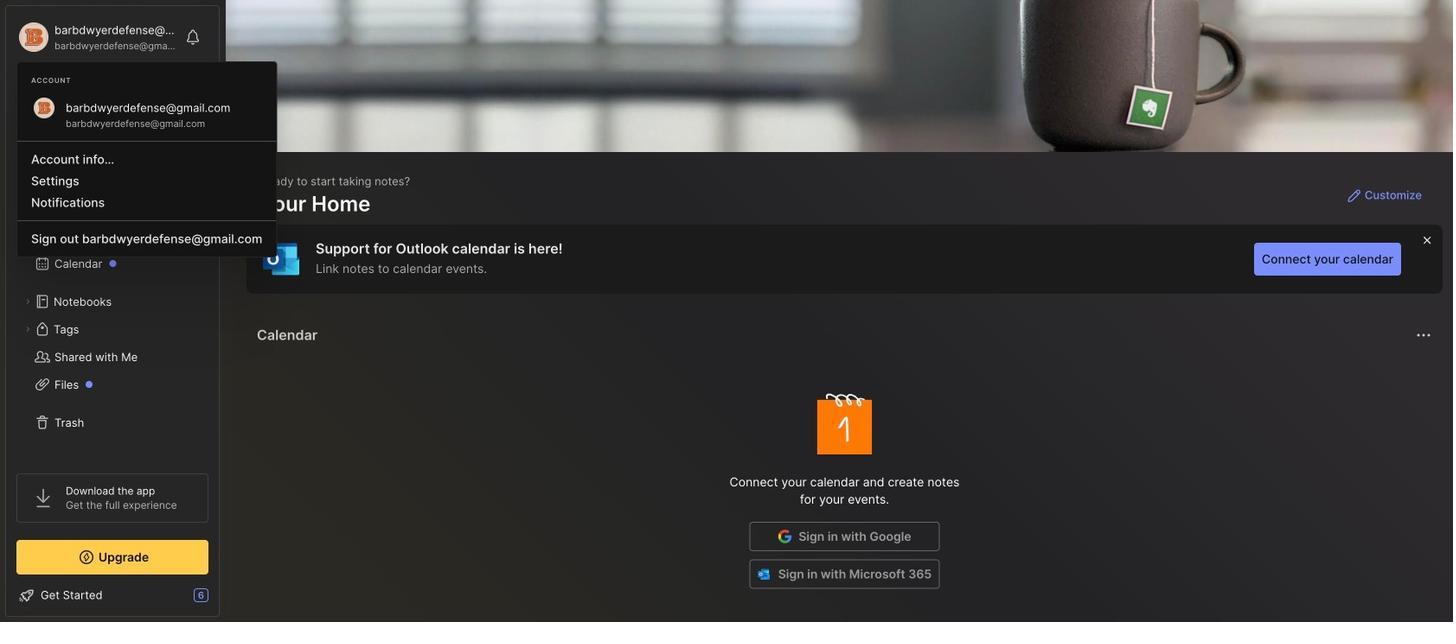 Task type: vqa. For each thing, say whether or not it's contained in the screenshot.
add filters icon
no



Task type: describe. For each thing, give the bounding box(es) containing it.
expand tags image
[[22, 324, 33, 335]]

none search field inside main 'element'
[[48, 86, 186, 106]]

Help and Learning task checklist field
[[6, 582, 219, 610]]

more actions image
[[1414, 325, 1434, 346]]

dropdown list menu
[[17, 134, 276, 250]]

expand notebooks image
[[22, 297, 33, 307]]

tree inside main 'element'
[[6, 167, 219, 458]]

click to collapse image
[[218, 591, 231, 612]]



Task type: locate. For each thing, give the bounding box(es) containing it.
Account field
[[16, 20, 176, 54]]

tree
[[6, 167, 219, 458]]

None search field
[[48, 86, 186, 106]]

main element
[[0, 0, 225, 623]]

More actions field
[[1412, 324, 1436, 348]]

Search text field
[[48, 88, 186, 105]]



